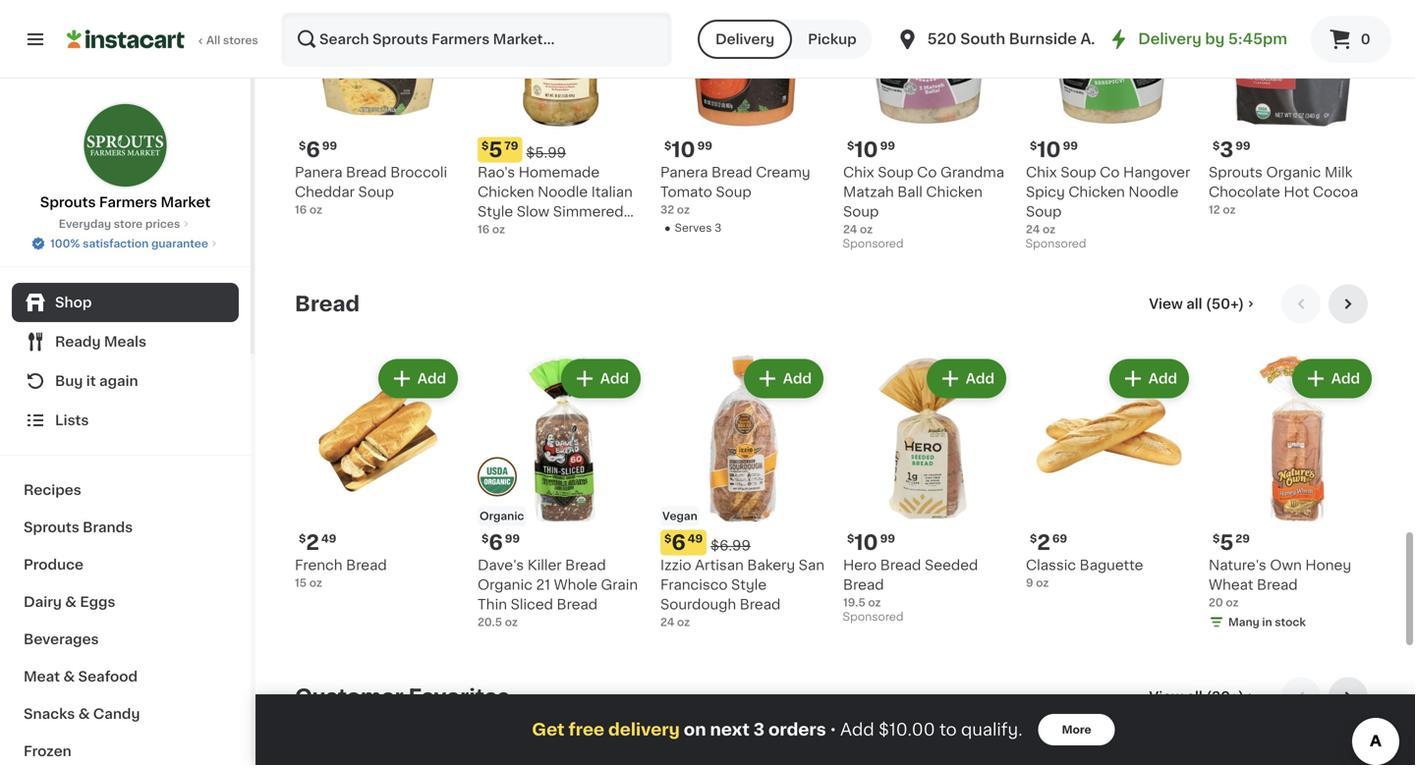 Task type: locate. For each thing, give the bounding box(es) containing it.
chix inside "chix soup co grandma matzah ball chicken soup 24 oz"
[[844, 166, 875, 179]]

2 all from the top
[[1187, 691, 1203, 705]]

0 vertical spatial &
[[65, 596, 77, 610]]

whole
[[554, 579, 598, 592]]

1 horizontal spatial 16
[[478, 224, 490, 235]]

2 horizontal spatial 3
[[1221, 140, 1234, 160]]

2 chicken from the left
[[927, 185, 983, 199]]

99 up "hero bread seeded bread 19.5 oz"
[[881, 534, 896, 545]]

& left candy
[[78, 708, 90, 722]]

recipes link
[[12, 472, 239, 509]]

view left (50+)
[[1150, 297, 1184, 311]]

& left eggs
[[65, 596, 77, 610]]

oz down cheddar
[[310, 205, 323, 215]]

add for french bread
[[418, 372, 446, 386]]

0 horizontal spatial chix
[[844, 166, 875, 179]]

1 horizontal spatial 3
[[754, 722, 765, 739]]

oz inside "chix soup co grandma matzah ball chicken soup 24 oz"
[[860, 224, 873, 235]]

sliced
[[511, 598, 554, 612]]

sponsored badge image down 19.5
[[844, 613, 903, 624]]

520
[[928, 32, 957, 46]]

24 inside chix soup co hangover spicy chicken noodle soup 24 oz
[[1027, 224, 1041, 235]]

49 down vegan
[[688, 534, 703, 545]]

20.5
[[478, 618, 503, 628]]

by
[[1206, 32, 1225, 46]]

1 vertical spatial item carousel region
[[295, 678, 1377, 766]]

0 horizontal spatial 6
[[306, 140, 320, 160]]

49 up french
[[321, 534, 337, 545]]

delivery
[[1139, 32, 1202, 46], [716, 32, 775, 46]]

10 up the 'hero' at bottom right
[[855, 533, 879, 554]]

2 add button from the left
[[563, 361, 639, 397]]

wheat
[[1209, 579, 1254, 592]]

shop
[[55, 296, 92, 310]]

bread inside nature's own honey wheat bread 20 oz
[[1258, 579, 1299, 592]]

$ left 69
[[1031, 534, 1038, 545]]

& right meat
[[63, 671, 75, 684]]

oz right 32 at top
[[677, 205, 690, 215]]

0 vertical spatial 16
[[295, 205, 307, 215]]

meat & seafood
[[24, 671, 138, 684]]

hero bread seeded bread 19.5 oz
[[844, 559, 979, 609]]

chix up matzah
[[844, 166, 875, 179]]

2 noodle from the left
[[1129, 185, 1179, 199]]

style down bakery
[[732, 579, 767, 592]]

$ 2 49
[[299, 533, 337, 554]]

chicken inside "chix soup co grandma matzah ball chicken soup 24 oz"
[[927, 185, 983, 199]]

2 for classic baguette
[[1038, 533, 1051, 554]]

chocolate
[[1209, 185, 1281, 199]]

99 for hero bread seeded bread
[[881, 534, 896, 545]]

1 horizontal spatial 49
[[688, 534, 703, 545]]

bread inside french bread 15 oz
[[346, 559, 387, 573]]

$ inside '$ 5 29'
[[1213, 534, 1221, 545]]

style inside $ 6 49 $6.99 izzio artisan bakery san francisco style sourdough bread 24 oz
[[732, 579, 767, 592]]

chicken inside chix soup co hangover spicy chicken noodle soup 24 oz
[[1069, 185, 1126, 199]]

0 horizontal spatial 16
[[295, 205, 307, 215]]

grandma
[[941, 166, 1005, 179]]

get free delivery on next 3 orders • add $10.00 to qualify.
[[532, 722, 1023, 739]]

izzio
[[661, 559, 692, 573]]

5 left 79
[[489, 140, 503, 160]]

vegan
[[663, 511, 698, 522]]

3
[[1221, 140, 1234, 160], [715, 223, 722, 234], [754, 722, 765, 739]]

chicken
[[478, 185, 534, 199], [927, 185, 983, 199], [1069, 185, 1126, 199]]

1 horizontal spatial delivery
[[1139, 32, 1202, 46]]

$ down vegan
[[665, 534, 672, 545]]

1 horizontal spatial chix
[[1027, 166, 1058, 179]]

1 horizontal spatial 5
[[1221, 533, 1234, 554]]

5 add button from the left
[[1112, 361, 1188, 397]]

10 for chix soup co hangover spicy chicken noodle soup
[[1038, 140, 1062, 160]]

$ inside $ 2 69
[[1031, 534, 1038, 545]]

2 view from the top
[[1150, 691, 1184, 705]]

$ for panera bread broccoli cheddar soup
[[299, 141, 306, 151]]

co inside chix soup co hangover spicy chicken noodle soup 24 oz
[[1100, 166, 1120, 179]]

16 down rao's
[[478, 224, 490, 235]]

99 up dave's
[[505, 534, 520, 545]]

bread
[[346, 166, 387, 179], [712, 166, 753, 179], [295, 294, 360, 315], [346, 559, 387, 573], [566, 559, 606, 573], [881, 559, 922, 573], [844, 579, 885, 592], [1258, 579, 1299, 592], [557, 598, 598, 612], [740, 598, 781, 612]]

$ up matzah
[[848, 141, 855, 151]]

(50+)
[[1207, 297, 1245, 311]]

24
[[844, 224, 858, 235], [1027, 224, 1041, 235], [661, 618, 675, 628]]

sprouts inside sprouts organic milk chocolate hot cocoa 12 oz
[[1209, 166, 1263, 179]]

99 for chix soup co hangover spicy chicken noodle soup
[[1064, 141, 1079, 151]]

6 for dave's killer bread organic 21 whole grain thin sliced bread
[[489, 533, 503, 554]]

6 for panera bread broccoli cheddar soup
[[306, 140, 320, 160]]

own
[[1271, 559, 1303, 573]]

99 up cheddar
[[322, 141, 337, 151]]

1 vertical spatial sprouts
[[40, 196, 96, 209]]

oz down sourdough
[[678, 618, 690, 628]]

$ up cheddar
[[299, 141, 306, 151]]

$ for sprouts organic milk chocolate hot cocoa
[[1213, 141, 1221, 151]]

sprouts farmers market logo image
[[82, 102, 169, 189]]

snacks
[[24, 708, 75, 722]]

buy it again
[[55, 375, 138, 388]]

frozen link
[[12, 734, 239, 766]]

& for dairy
[[65, 596, 77, 610]]

add for classic baguette
[[1149, 372, 1178, 386]]

stores
[[223, 35, 258, 46]]

item carousel region containing bread
[[295, 285, 1377, 662]]

2 vertical spatial organic
[[478, 579, 533, 592]]

oz inside sprouts organic milk chocolate hot cocoa 12 oz
[[1224, 205, 1236, 215]]

guarantee
[[151, 238, 208, 249]]

3 add button from the left
[[746, 361, 822, 397]]

honey
[[1306, 559, 1352, 573]]

everyday store prices link
[[59, 216, 192, 232]]

2 2 from the left
[[1038, 533, 1051, 554]]

49 inside $ 6 49 $6.99 izzio artisan bakery san francisco style sourdough bread 24 oz
[[688, 534, 703, 545]]

$ 10 99 up "spicy"
[[1031, 140, 1079, 160]]

noodle inside $ 5 79 $5.99 rao's homemade chicken noodle italian style slow simmered soup
[[538, 185, 588, 199]]

hero
[[844, 559, 877, 573]]

add inside product group
[[1332, 372, 1361, 386]]

49 inside $ 2 49
[[321, 534, 337, 545]]

0 vertical spatial $ 6 99
[[299, 140, 337, 160]]

1 chix from the left
[[844, 166, 875, 179]]

5 inside $ 5 79 $5.99 rao's homemade chicken noodle italian style slow simmered soup
[[489, 140, 503, 160]]

$ 6 49 $6.99 izzio artisan bakery san francisco style sourdough bread 24 oz
[[661, 533, 825, 628]]

chicken down rao's
[[478, 185, 534, 199]]

favorites
[[409, 687, 510, 708]]

artisan
[[695, 559, 744, 573]]

recipes
[[24, 484, 81, 498]]

chicken inside $ 5 79 $5.99 rao's homemade chicken noodle italian style slow simmered soup
[[478, 185, 534, 199]]

add
[[418, 372, 446, 386], [601, 372, 629, 386], [783, 372, 812, 386], [966, 372, 995, 386], [1149, 372, 1178, 386], [1332, 372, 1361, 386], [841, 722, 875, 739]]

soup down rao's
[[478, 225, 514, 238]]

$ inside $ 6 49 $6.99 izzio artisan bakery san francisco style sourdough bread 24 oz
[[665, 534, 672, 545]]

1 vertical spatial $ 6 99
[[482, 533, 520, 554]]

2 left 69
[[1038, 533, 1051, 554]]

$ 6 99 up dave's
[[482, 533, 520, 554]]

16 down cheddar
[[295, 205, 307, 215]]

killer
[[528, 559, 562, 573]]

$ up french
[[299, 534, 306, 545]]

2 up french
[[306, 533, 319, 554]]

6 up cheddar
[[306, 140, 320, 160]]

$5.99
[[526, 146, 566, 160]]

●
[[665, 223, 671, 234]]

style up "16 oz"
[[478, 205, 513, 219]]

delivery left by
[[1139, 32, 1202, 46]]

produce link
[[12, 547, 239, 584]]

$ left 79
[[482, 141, 489, 151]]

1 vertical spatial style
[[732, 579, 767, 592]]

get
[[532, 722, 565, 739]]

2 vertical spatial &
[[78, 708, 90, 722]]

2 panera from the left
[[661, 166, 708, 179]]

2 chix from the left
[[1027, 166, 1058, 179]]

1 chicken from the left
[[478, 185, 534, 199]]

$ 3 99
[[1213, 140, 1251, 160]]

chix up "spicy"
[[1027, 166, 1058, 179]]

2 horizontal spatial 24
[[1027, 224, 1041, 235]]

sprouts
[[1209, 166, 1263, 179], [40, 196, 96, 209], [24, 521, 79, 535]]

99 inside $ 3 99
[[1236, 141, 1251, 151]]

0 horizontal spatial noodle
[[538, 185, 588, 199]]

sprouts up 'chocolate'
[[1209, 166, 1263, 179]]

0 vertical spatial sprouts
[[1209, 166, 1263, 179]]

delivery left 'pickup' on the right top of page
[[716, 32, 775, 46]]

ready
[[55, 335, 101, 349]]

& for meat
[[63, 671, 75, 684]]

creamy
[[756, 166, 811, 179]]

6 up dave's
[[489, 533, 503, 554]]

product group
[[844, 0, 1011, 255], [1027, 0, 1194, 255], [295, 355, 462, 591], [478, 355, 645, 631], [661, 355, 828, 631], [844, 355, 1011, 629], [1027, 355, 1194, 591], [1209, 355, 1377, 635], [1209, 749, 1377, 766]]

lists link
[[12, 401, 239, 441]]

co inside "chix soup co grandma matzah ball chicken soup 24 oz"
[[918, 166, 938, 179]]

item carousel region
[[295, 285, 1377, 662], [295, 678, 1377, 766]]

dairy
[[24, 596, 62, 610]]

24 down "spicy"
[[1027, 224, 1041, 235]]

3 up 'chocolate'
[[1221, 140, 1234, 160]]

6 add button from the left
[[1295, 361, 1371, 397]]

0 horizontal spatial co
[[918, 166, 938, 179]]

$ inside $ 3 99
[[1213, 141, 1221, 151]]

24 inside $ 6 49 $6.99 izzio artisan bakery san francisco style sourdough bread 24 oz
[[661, 618, 675, 628]]

5 for 5
[[1221, 533, 1234, 554]]

chix inside chix soup co hangover spicy chicken noodle soup 24 oz
[[1027, 166, 1058, 179]]

$ up 'chocolate'
[[1213, 141, 1221, 151]]

sponsored badge image down matzah
[[844, 239, 903, 250]]

69
[[1053, 534, 1068, 545]]

view for customer favorites
[[1150, 691, 1184, 705]]

again
[[99, 375, 138, 388]]

style inside $ 5 79 $5.99 rao's homemade chicken noodle italian style slow simmered soup
[[478, 205, 513, 219]]

sponsored badge image down "spicy"
[[1027, 239, 1086, 250]]

3 right the "serves"
[[715, 223, 722, 234]]

1 horizontal spatial co
[[1100, 166, 1120, 179]]

3 chicken from the left
[[1069, 185, 1126, 199]]

sprouts brands link
[[12, 509, 239, 547]]

chicken down grandma
[[927, 185, 983, 199]]

soup
[[878, 166, 914, 179], [1061, 166, 1097, 179], [358, 185, 394, 199], [716, 185, 752, 199], [844, 205, 879, 219], [1027, 205, 1062, 219], [478, 225, 514, 238]]

1 horizontal spatial $ 6 99
[[482, 533, 520, 554]]

$ 6 99 up cheddar
[[299, 140, 337, 160]]

1 horizontal spatial 24
[[844, 224, 858, 235]]

delivery
[[609, 722, 680, 739]]

all for bread
[[1187, 297, 1203, 311]]

2 horizontal spatial chicken
[[1069, 185, 1126, 199]]

panera bread creamy tomato soup 32 oz ● serves 3
[[661, 166, 811, 234]]

None search field
[[281, 12, 673, 67]]

co
[[918, 166, 938, 179], [1100, 166, 1120, 179]]

0 vertical spatial style
[[478, 205, 513, 219]]

oz inside chix soup co hangover spicy chicken noodle soup 24 oz
[[1043, 224, 1056, 235]]

seafood
[[78, 671, 138, 684]]

oz down matzah
[[860, 224, 873, 235]]

$ 10 99 up "tomato"
[[665, 140, 713, 160]]

view left (30+) at the right of the page
[[1150, 691, 1184, 705]]

2 co from the left
[[1100, 166, 1120, 179]]

sponsored badge image
[[844, 239, 903, 250], [1027, 239, 1086, 250], [844, 613, 903, 624]]

oz inside classic baguette 9 oz
[[1037, 578, 1050, 589]]

matzah
[[844, 185, 894, 199]]

1 horizontal spatial noodle
[[1129, 185, 1179, 199]]

0 vertical spatial all
[[1187, 297, 1203, 311]]

1 2 from the left
[[306, 533, 319, 554]]

add button inside product group
[[1295, 361, 1371, 397]]

burnside
[[1010, 32, 1078, 46]]

soup inside $ 5 79 $5.99 rao's homemade chicken noodle italian style slow simmered soup
[[478, 225, 514, 238]]

oz inside $ 6 49 $6.99 izzio artisan bakery san francisco style sourdough bread 24 oz
[[678, 618, 690, 628]]

everyday store prices
[[59, 219, 180, 230]]

2 49 from the left
[[688, 534, 703, 545]]

sprouts down recipes
[[24, 521, 79, 535]]

1 vertical spatial &
[[63, 671, 75, 684]]

24 inside "chix soup co grandma matzah ball chicken soup 24 oz"
[[844, 224, 858, 235]]

1 horizontal spatial 6
[[489, 533, 503, 554]]

2 vertical spatial sprouts
[[24, 521, 79, 535]]

1 49 from the left
[[321, 534, 337, 545]]

$ up the 'hero' at bottom right
[[848, 534, 855, 545]]

0 horizontal spatial $ 6 99
[[299, 140, 337, 160]]

meat
[[24, 671, 60, 684]]

24 for chix soup co grandma matzah ball chicken soup
[[844, 224, 858, 235]]

0 vertical spatial organic
[[1267, 166, 1322, 179]]

bread inside panera bread broccoli cheddar soup 16 oz
[[346, 166, 387, 179]]

oz right 12
[[1224, 205, 1236, 215]]

oz right 15
[[309, 578, 322, 589]]

49
[[321, 534, 337, 545], [688, 534, 703, 545]]

cheddar
[[295, 185, 355, 199]]

$ left 29
[[1213, 534, 1221, 545]]

sprouts farmers market
[[40, 196, 211, 209]]

1 vertical spatial view
[[1150, 691, 1184, 705]]

16 inside panera bread broccoli cheddar soup 16 oz
[[295, 205, 307, 215]]

99 up 'chocolate'
[[1236, 141, 1251, 151]]

1 panera from the left
[[295, 166, 343, 179]]

$ 10 99 up the 'hero' at bottom right
[[848, 533, 896, 554]]

soup right "tomato"
[[716, 185, 752, 199]]

1 horizontal spatial 2
[[1038, 533, 1051, 554]]

organic down item badge icon at the bottom of page
[[480, 511, 525, 522]]

seeded
[[925, 559, 979, 573]]

oz down "spicy"
[[1043, 224, 1056, 235]]

24 down sourdough
[[661, 618, 675, 628]]

market
[[161, 196, 211, 209]]

$ 6 99
[[299, 140, 337, 160], [482, 533, 520, 554]]

delivery inside button
[[716, 32, 775, 46]]

style for 5
[[478, 205, 513, 219]]

1 item carousel region from the top
[[295, 285, 1377, 662]]

oz inside panera bread broccoli cheddar soup 16 oz
[[310, 205, 323, 215]]

organic down dave's
[[478, 579, 533, 592]]

oz right "20.5"
[[505, 618, 518, 628]]

99 up matzah
[[881, 141, 896, 151]]

1 add button from the left
[[380, 361, 456, 397]]

10 inside item carousel "region"
[[855, 533, 879, 554]]

$ 2 69
[[1031, 533, 1068, 554]]

0 horizontal spatial 2
[[306, 533, 319, 554]]

oz right 20
[[1227, 598, 1239, 609]]

orders
[[769, 722, 827, 739]]

$ 6 99 for dave's killer bread organic 21 whole grain thin sliced bread
[[482, 533, 520, 554]]

chicken for 5
[[478, 185, 534, 199]]

panera for cheddar
[[295, 166, 343, 179]]

delivery button
[[698, 20, 793, 59]]

1 vertical spatial 3
[[715, 223, 722, 234]]

oz inside dave's killer bread organic 21 whole grain thin sliced bread 20.5 oz
[[505, 618, 518, 628]]

chix for chix soup co grandma matzah ball chicken soup
[[844, 166, 875, 179]]

hangover
[[1124, 166, 1191, 179]]

all left (50+)
[[1187, 297, 1203, 311]]

treatment tracker modal dialog
[[256, 695, 1416, 766]]

1 noodle from the left
[[538, 185, 588, 199]]

$ 10 99 inside item carousel "region"
[[848, 533, 896, 554]]

delivery by 5:45pm link
[[1107, 28, 1288, 51]]

0 vertical spatial 5
[[489, 140, 503, 160]]

2 vertical spatial 3
[[754, 722, 765, 739]]

2 horizontal spatial 6
[[672, 533, 686, 554]]

$ 6 99 for panera bread broccoli cheddar soup
[[299, 140, 337, 160]]

noodle down hangover
[[1129, 185, 1179, 199]]

$ up dave's
[[482, 534, 489, 545]]

10 for panera bread creamy tomato soup
[[672, 140, 696, 160]]

spicy
[[1027, 185, 1066, 199]]

panera inside panera bread broccoli cheddar soup 16 oz
[[295, 166, 343, 179]]

0 horizontal spatial delivery
[[716, 32, 775, 46]]

soup down "spicy"
[[1027, 205, 1062, 219]]

10 for hero bread seeded bread
[[855, 533, 879, 554]]

0 horizontal spatial 3
[[715, 223, 722, 234]]

3 right next
[[754, 722, 765, 739]]

0 horizontal spatial 49
[[321, 534, 337, 545]]

1 view from the top
[[1150, 297, 1184, 311]]

0 horizontal spatial panera
[[295, 166, 343, 179]]

sprouts for sprouts brands
[[24, 521, 79, 535]]

oz right '9'
[[1037, 578, 1050, 589]]

sprouts up everyday
[[40, 196, 96, 209]]

1 horizontal spatial style
[[732, 579, 767, 592]]

panera for tomato
[[661, 166, 708, 179]]

24 down matzah
[[844, 224, 858, 235]]

buy it again link
[[12, 362, 239, 401]]

1 horizontal spatial panera
[[661, 166, 708, 179]]

1 horizontal spatial chicken
[[927, 185, 983, 199]]

1 co from the left
[[918, 166, 938, 179]]

0 vertical spatial item carousel region
[[295, 285, 1377, 662]]

product group containing 5
[[1209, 355, 1377, 635]]

instacart logo image
[[67, 28, 185, 51]]

co left hangover
[[1100, 166, 1120, 179]]

chix for chix soup co hangover spicy chicken noodle soup
[[1027, 166, 1058, 179]]

satisfaction
[[83, 238, 149, 249]]

99 up "spicy"
[[1064, 141, 1079, 151]]

5 left 29
[[1221, 533, 1234, 554]]

0 horizontal spatial chicken
[[478, 185, 534, 199]]

panera up cheddar
[[295, 166, 343, 179]]

10 up "tomato"
[[672, 140, 696, 160]]

5 inside product group
[[1221, 533, 1234, 554]]

1 all from the top
[[1187, 297, 1203, 311]]

co up ball at top right
[[918, 166, 938, 179]]

99 up "tomato"
[[698, 141, 713, 151]]

$ up "tomato"
[[665, 141, 672, 151]]

99
[[322, 141, 337, 151], [698, 141, 713, 151], [881, 141, 896, 151], [1064, 141, 1079, 151], [1236, 141, 1251, 151], [505, 534, 520, 545], [881, 534, 896, 545]]

dave's killer bread organic 21 whole grain thin sliced bread 20.5 oz
[[478, 559, 638, 628]]

$ 10 99
[[665, 140, 713, 160], [848, 140, 896, 160], [1031, 140, 1079, 160], [848, 533, 896, 554]]

49 for 2
[[321, 534, 337, 545]]

organic up hot
[[1267, 166, 1322, 179]]

style for 6
[[732, 579, 767, 592]]

panera inside panera bread creamy tomato soup 32 oz ● serves 3
[[661, 166, 708, 179]]

sprouts for sprouts farmers market
[[40, 196, 96, 209]]

1 vertical spatial 5
[[1221, 533, 1234, 554]]

store
[[114, 219, 143, 230]]

16
[[295, 205, 307, 215], [478, 224, 490, 235]]

10 up "spicy"
[[1038, 140, 1062, 160]]

$ inside $ 2 49
[[299, 534, 306, 545]]

0 horizontal spatial 5
[[489, 140, 503, 160]]

customer
[[295, 687, 404, 708]]

6 up izzio
[[672, 533, 686, 554]]

panera up "tomato"
[[661, 166, 708, 179]]

sponsored badge image for 2
[[844, 613, 903, 624]]

2
[[306, 533, 319, 554], [1038, 533, 1051, 554]]

$ 10 99 up matzah
[[848, 140, 896, 160]]

chicken right "spicy"
[[1069, 185, 1126, 199]]

0 horizontal spatial 24
[[661, 618, 675, 628]]

0 vertical spatial view
[[1150, 297, 1184, 311]]

noodle inside chix soup co hangover spicy chicken noodle soup 24 oz
[[1129, 185, 1179, 199]]

all left (30+) at the right of the page
[[1187, 691, 1203, 705]]

thin
[[478, 598, 507, 612]]

2 item carousel region from the top
[[295, 678, 1377, 766]]

soup down broccoli
[[358, 185, 394, 199]]

$ up "spicy"
[[1031, 141, 1038, 151]]

noodle down homemade
[[538, 185, 588, 199]]

0 horizontal spatial style
[[478, 205, 513, 219]]

add inside the 'treatment tracker modal' dialog
[[841, 722, 875, 739]]

10
[[672, 140, 696, 160], [855, 140, 879, 160], [1038, 140, 1062, 160], [855, 533, 879, 554]]

1 vertical spatial all
[[1187, 691, 1203, 705]]

item badge image
[[478, 458, 517, 497]]

oz right 19.5
[[869, 598, 882, 609]]

10 up matzah
[[855, 140, 879, 160]]



Task type: vqa. For each thing, say whether or not it's contained in the screenshot.
Sourdough
yes



Task type: describe. For each thing, give the bounding box(es) containing it.
oz down rao's
[[492, 224, 505, 235]]

$ for hero bread seeded bread
[[848, 534, 855, 545]]

add button for 6
[[746, 361, 822, 397]]

nature's
[[1209, 559, 1267, 573]]

$6.49 original price: $6.99 element
[[661, 531, 828, 556]]

cocoa
[[1314, 185, 1359, 199]]

broccoli
[[391, 166, 447, 179]]

$ 10 99 for hero bread seeded bread
[[848, 533, 896, 554]]

more
[[1063, 725, 1092, 736]]

$ for french bread
[[299, 534, 306, 545]]

soup up "spicy"
[[1061, 166, 1097, 179]]

meals
[[104, 335, 147, 349]]

delivery for delivery by 5:45pm
[[1139, 32, 1202, 46]]

next
[[710, 722, 750, 739]]

candy
[[93, 708, 140, 722]]

15
[[295, 578, 307, 589]]

$6.99
[[711, 539, 751, 553]]

$ inside $ 5 79 $5.99 rao's homemade chicken noodle italian style slow simmered soup
[[482, 141, 489, 151]]

99 for panera bread broccoli cheddar soup
[[322, 141, 337, 151]]

classic
[[1027, 559, 1077, 573]]

99 for panera bread creamy tomato soup
[[698, 141, 713, 151]]

dave's
[[478, 559, 524, 573]]

delivery for delivery
[[716, 32, 775, 46]]

sourdough
[[661, 598, 737, 612]]

many
[[1229, 618, 1260, 628]]

classic baguette 9 oz
[[1027, 559, 1144, 589]]

french bread 15 oz
[[295, 559, 387, 589]]

sprouts for sprouts organic milk chocolate hot cocoa 12 oz
[[1209, 166, 1263, 179]]

qualify.
[[962, 722, 1023, 739]]

2 for french bread
[[306, 533, 319, 554]]

oz inside panera bread creamy tomato soup 32 oz ● serves 3
[[677, 205, 690, 215]]

add for dave's killer bread organic 21 whole grain thin sliced bread
[[601, 372, 629, 386]]

1 vertical spatial organic
[[480, 511, 525, 522]]

1 vertical spatial 16
[[478, 224, 490, 235]]

0 button
[[1312, 16, 1392, 63]]

soup inside panera bread creamy tomato soup 32 oz ● serves 3
[[716, 185, 752, 199]]

$5.79 original price: $5.99 element
[[478, 137, 645, 163]]

$ for classic baguette
[[1031, 534, 1038, 545]]

5 for rao's homemade chicken noodle italian style slow simmered soup
[[489, 140, 503, 160]]

& for snacks
[[78, 708, 90, 722]]

co for grandma
[[918, 166, 938, 179]]

snacks & candy
[[24, 708, 140, 722]]

beverages link
[[12, 621, 239, 659]]

chix soup co hangover spicy chicken noodle soup 24 oz
[[1027, 166, 1191, 235]]

oz inside french bread 15 oz
[[309, 578, 322, 589]]

6 inside $ 6 49 $6.99 izzio artisan bakery san francisco style sourdough bread 24 oz
[[672, 533, 686, 554]]

add button for bread
[[380, 361, 456, 397]]

brands
[[83, 521, 133, 535]]

bread inside $ 6 49 $6.99 izzio artisan bakery san francisco style sourdough bread 24 oz
[[740, 598, 781, 612]]

soup up ball at top right
[[878, 166, 914, 179]]

simmered
[[553, 205, 624, 219]]

49 for 6
[[688, 534, 703, 545]]

soup inside panera bread broccoli cheddar soup 16 oz
[[358, 185, 394, 199]]

520 south burnside avenue button
[[896, 12, 1138, 67]]

ready meals link
[[12, 323, 239, 362]]

many in stock
[[1229, 618, 1307, 628]]

ready meals button
[[12, 323, 239, 362]]

$ 5 29
[[1213, 533, 1251, 554]]

$ 10 99 for chix soup co grandma matzah ball chicken soup
[[848, 140, 896, 160]]

sprouts brands
[[24, 521, 133, 535]]

more button
[[1039, 715, 1116, 746]]

$ for panera bread creamy tomato soup
[[665, 141, 672, 151]]

99 for sprouts organic milk chocolate hot cocoa
[[1236, 141, 1251, 151]]

100%
[[50, 238, 80, 249]]

oz inside nature's own honey wheat bread 20 oz
[[1227, 598, 1239, 609]]

$ 10 99 for panera bread creamy tomato soup
[[665, 140, 713, 160]]

it
[[86, 375, 96, 388]]

21
[[536, 579, 551, 592]]

grain
[[601, 579, 638, 592]]

$ for dave's killer bread organic 21 whole grain thin sliced bread
[[482, 534, 489, 545]]

79
[[505, 141, 519, 151]]

french
[[295, 559, 343, 573]]

add button for killer
[[563, 361, 639, 397]]

organic inside dave's killer bread organic 21 whole grain thin sliced bread 20.5 oz
[[478, 579, 533, 592]]

francisco
[[661, 579, 728, 592]]

29
[[1236, 534, 1251, 545]]

oz inside "hero bread seeded bread 19.5 oz"
[[869, 598, 882, 609]]

chicken for soup
[[927, 185, 983, 199]]

delivery by 5:45pm
[[1139, 32, 1288, 46]]

stock
[[1276, 618, 1307, 628]]

0 vertical spatial 3
[[1221, 140, 1234, 160]]

chix soup co grandma matzah ball chicken soup 24 oz
[[844, 166, 1005, 235]]

snacks & candy link
[[12, 696, 239, 734]]

panera bread broccoli cheddar soup 16 oz
[[295, 166, 447, 215]]

sprouts farmers market link
[[40, 102, 211, 212]]

$ for nature's own honey wheat bread
[[1213, 534, 1221, 545]]

sponsored badge image for 10
[[844, 239, 903, 250]]

4 add button from the left
[[929, 361, 1005, 397]]

$ for chix soup co hangover spicy chicken noodle soup
[[1031, 141, 1038, 151]]

produce
[[24, 559, 84, 572]]

all for customer favorites
[[1187, 691, 1203, 705]]

view all (50+)
[[1150, 297, 1245, 311]]

19.5
[[844, 598, 866, 609]]

buy
[[55, 375, 83, 388]]

prices
[[145, 219, 180, 230]]

view all (50+) button
[[1142, 285, 1266, 324]]

99 for chix soup co grandma matzah ball chicken soup
[[881, 141, 896, 151]]

service type group
[[698, 20, 873, 59]]

item carousel region containing customer favorites
[[295, 678, 1377, 766]]

16 oz
[[478, 224, 505, 235]]

bread inside panera bread creamy tomato soup 32 oz ● serves 3
[[712, 166, 753, 179]]

farmers
[[99, 196, 157, 209]]

ball
[[898, 185, 923, 199]]

•
[[831, 723, 837, 738]]

24 for chix soup co hangover spicy chicken noodle soup
[[1027, 224, 1041, 235]]

eggs
[[80, 596, 115, 610]]

view for bread
[[1150, 297, 1184, 311]]

sprouts organic milk chocolate hot cocoa 12 oz
[[1209, 166, 1359, 215]]

in
[[1263, 618, 1273, 628]]

dairy & eggs link
[[12, 584, 239, 621]]

avenue
[[1081, 32, 1138, 46]]

nature's own honey wheat bread 20 oz
[[1209, 559, 1352, 609]]

baguette
[[1080, 559, 1144, 573]]

9
[[1027, 578, 1034, 589]]

rao's
[[478, 166, 515, 179]]

soup down matzah
[[844, 205, 879, 219]]

add button for baguette
[[1112, 361, 1188, 397]]

shop link
[[12, 283, 239, 323]]

99 for dave's killer bread organic 21 whole grain thin sliced bread
[[505, 534, 520, 545]]

south
[[961, 32, 1006, 46]]

$ for chix soup co grandma matzah ball chicken soup
[[848, 141, 855, 151]]

view all (30+) button
[[1142, 678, 1266, 717]]

3 inside panera bread creamy tomato soup 32 oz ● serves 3
[[715, 223, 722, 234]]

100% satisfaction guarantee button
[[31, 232, 220, 252]]

Search field
[[283, 14, 671, 65]]

add for nature's own honey wheat bread
[[1332, 372, 1361, 386]]

organic inside sprouts organic milk chocolate hot cocoa 12 oz
[[1267, 166, 1322, 179]]

ready meals
[[55, 335, 147, 349]]

customer favorites
[[295, 687, 510, 708]]

10 for chix soup co grandma matzah ball chicken soup
[[855, 140, 879, 160]]

$ 5 79 $5.99 rao's homemade chicken noodle italian style slow simmered soup
[[478, 140, 633, 238]]

$ 10 99 for chix soup co hangover spicy chicken noodle soup
[[1031, 140, 1079, 160]]

add for izzio artisan bakery san francisco style sourdough bread
[[783, 372, 812, 386]]

pickup
[[808, 32, 857, 46]]

3 inside the 'treatment tracker modal' dialog
[[754, 722, 765, 739]]

hot
[[1285, 185, 1310, 199]]

co for hangover
[[1100, 166, 1120, 179]]

on
[[684, 722, 707, 739]]



